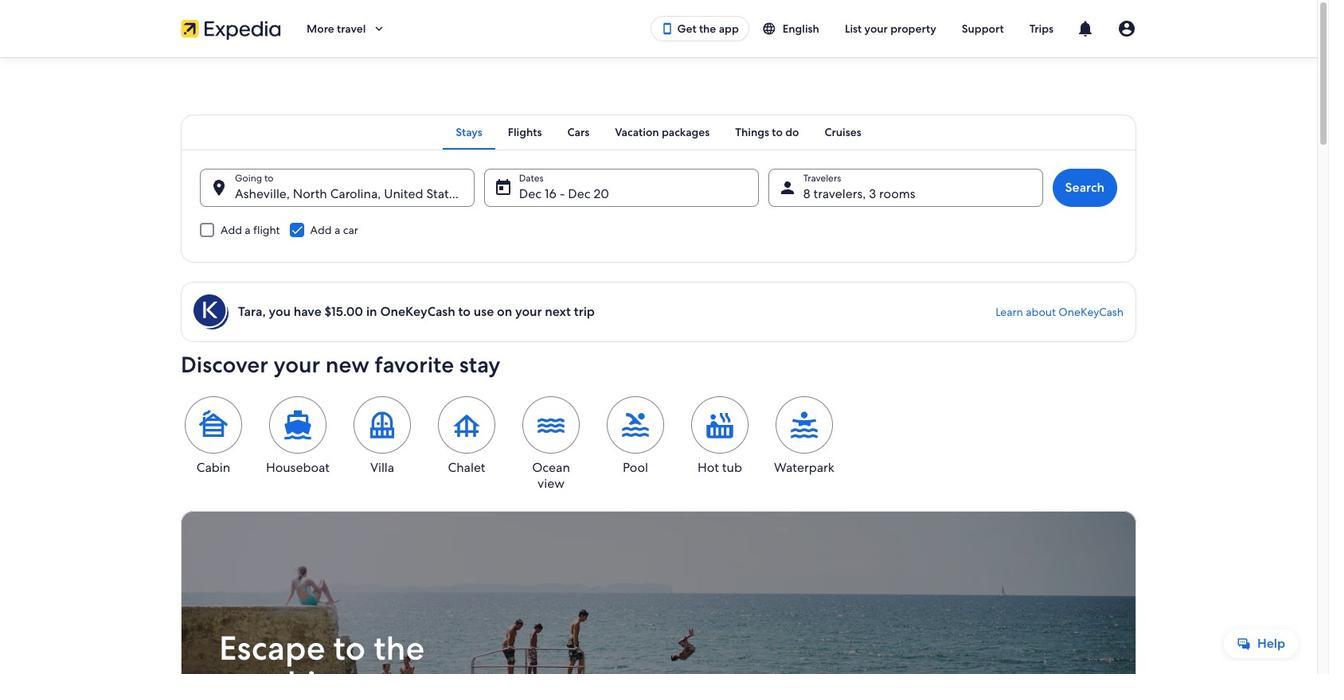 Task type: describe. For each thing, give the bounding box(es) containing it.
dec 16 - dec 20 button
[[484, 169, 759, 207]]

1 dec from the left
[[519, 186, 542, 202]]

get
[[677, 22, 697, 36]]

asheville, north carolina, united states of america
[[235, 186, 527, 202]]

flights link
[[495, 115, 555, 150]]

chalet button
[[434, 397, 499, 476]]

discover
[[181, 350, 268, 379]]

a for flight
[[245, 223, 251, 237]]

add a flight
[[221, 223, 280, 237]]

chalet
[[448, 460, 485, 476]]

list your property
[[845, 22, 937, 36]]

america
[[480, 186, 527, 202]]

trips link
[[1017, 14, 1067, 43]]

hot tub
[[698, 460, 742, 476]]

next
[[545, 303, 571, 320]]

things to do
[[735, 125, 799, 139]]

a for car
[[334, 223, 340, 237]]

search
[[1065, 179, 1105, 196]]

your for list your property
[[865, 22, 888, 36]]

1 vertical spatial your
[[515, 303, 542, 320]]

houseboat button
[[265, 397, 331, 476]]

-
[[560, 186, 565, 202]]

1 horizontal spatial to
[[458, 303, 471, 320]]

property
[[891, 22, 937, 36]]

you
[[269, 303, 291, 320]]

escape
[[219, 627, 325, 671]]

states
[[426, 186, 462, 202]]

english button
[[749, 14, 832, 43]]

learn
[[996, 305, 1023, 319]]

hot tub button
[[687, 397, 753, 476]]

20
[[594, 186, 609, 202]]

get the app
[[677, 22, 739, 36]]

car
[[343, 223, 358, 237]]

learn about onekeycash link
[[996, 305, 1124, 319]]

travelers,
[[814, 186, 866, 202]]

trip
[[574, 303, 595, 320]]

learn about onekeycash
[[996, 305, 1124, 319]]

support
[[962, 22, 1004, 36]]

favorite
[[375, 350, 454, 379]]

stay
[[459, 350, 501, 379]]

travel sale activities deals image
[[181, 511, 1137, 675]]

8 travelers, 3 rooms button
[[768, 169, 1043, 207]]

add for add a flight
[[221, 223, 242, 237]]

app
[[719, 22, 739, 36]]

stays link
[[443, 115, 495, 150]]

the inside escape to the sunshine
[[374, 627, 425, 671]]

things
[[735, 125, 769, 139]]

houseboat
[[266, 460, 330, 476]]

download button title image
[[661, 22, 674, 35]]

hot
[[698, 460, 719, 476]]

$15.00
[[325, 303, 363, 320]]

flights
[[508, 125, 542, 139]]

packages
[[662, 125, 710, 139]]

your for discover your new favorite stay
[[274, 350, 320, 379]]

more travel button
[[294, 10, 399, 48]]

16
[[545, 186, 557, 202]]

carolina,
[[330, 186, 381, 202]]

trips
[[1030, 22, 1054, 36]]

things to do link
[[723, 115, 812, 150]]

ocean view button
[[519, 397, 584, 492]]

add for add a car
[[310, 223, 332, 237]]

sunshine
[[219, 662, 355, 675]]

vacation
[[615, 125, 659, 139]]

ocean view
[[532, 460, 570, 492]]

use
[[474, 303, 494, 320]]

villa button
[[350, 397, 415, 476]]



Task type: locate. For each thing, give the bounding box(es) containing it.
1 horizontal spatial the
[[699, 22, 716, 36]]

list
[[845, 22, 862, 36]]

8 travelers, 3 rooms
[[803, 186, 916, 202]]

0 horizontal spatial onekeycash
[[380, 303, 455, 320]]

escape to the sunshine
[[219, 627, 425, 675]]

1 horizontal spatial onekeycash
[[1059, 305, 1124, 319]]

onekeycash right in
[[380, 303, 455, 320]]

1 vertical spatial the
[[374, 627, 425, 671]]

vacation packages link
[[602, 115, 723, 150]]

your left new
[[274, 350, 320, 379]]

cruises link
[[812, 115, 874, 150]]

asheville,
[[235, 186, 290, 202]]

to left use
[[458, 303, 471, 320]]

0 vertical spatial your
[[865, 22, 888, 36]]

cars link
[[555, 115, 602, 150]]

your right on
[[515, 303, 542, 320]]

pool button
[[603, 397, 668, 476]]

3
[[869, 186, 876, 202]]

to
[[772, 125, 783, 139], [458, 303, 471, 320], [333, 627, 366, 671]]

stays
[[456, 125, 482, 139]]

to inside tab list
[[772, 125, 783, 139]]

the
[[699, 22, 716, 36], [374, 627, 425, 671]]

dec left 16
[[519, 186, 542, 202]]

pool
[[623, 460, 648, 476]]

dec
[[519, 186, 542, 202], [568, 186, 591, 202]]

cars
[[568, 125, 590, 139]]

tara image
[[1117, 19, 1137, 38]]

add
[[221, 223, 242, 237], [310, 223, 332, 237]]

waterpark
[[774, 460, 835, 476]]

tara, you have $15.00 in onekeycash to use on your next trip
[[238, 303, 595, 320]]

united
[[384, 186, 423, 202]]

on
[[497, 303, 512, 320]]

flight
[[253, 223, 280, 237]]

0 horizontal spatial add
[[221, 223, 242, 237]]

waterpark button
[[772, 397, 837, 476]]

one key blue tier image
[[194, 295, 229, 330]]

tab list
[[181, 115, 1137, 150]]

cabin button
[[181, 397, 246, 476]]

get the app link
[[651, 16, 749, 41]]

onekeycash
[[380, 303, 455, 320], [1059, 305, 1124, 319]]

your
[[865, 22, 888, 36], [515, 303, 542, 320], [274, 350, 320, 379]]

2 vertical spatial your
[[274, 350, 320, 379]]

escape to the sunshine main content
[[0, 57, 1317, 675]]

1 vertical spatial to
[[458, 303, 471, 320]]

support link
[[949, 14, 1017, 43]]

your right 'list'
[[865, 22, 888, 36]]

8
[[803, 186, 810, 202]]

notifications for menu image
[[1076, 19, 1095, 38]]

0 horizontal spatial a
[[245, 223, 251, 237]]

0 horizontal spatial your
[[274, 350, 320, 379]]

to for do
[[772, 125, 783, 139]]

about
[[1026, 305, 1056, 319]]

more travel
[[307, 22, 366, 36]]

0 horizontal spatial to
[[333, 627, 366, 671]]

1 add from the left
[[221, 223, 242, 237]]

a
[[245, 223, 251, 237], [334, 223, 340, 237]]

cabin
[[197, 460, 230, 476]]

to for the
[[333, 627, 366, 671]]

a left flight
[[245, 223, 251, 237]]

2 vertical spatial to
[[333, 627, 366, 671]]

1 horizontal spatial add
[[310, 223, 332, 237]]

2 dec from the left
[[568, 186, 591, 202]]

1 horizontal spatial your
[[515, 303, 542, 320]]

1 horizontal spatial dec
[[568, 186, 591, 202]]

vacation packages
[[615, 125, 710, 139]]

to right escape
[[333, 627, 366, 671]]

list your property link
[[832, 14, 949, 43]]

to left do
[[772, 125, 783, 139]]

more
[[307, 22, 334, 36]]

1 a from the left
[[245, 223, 251, 237]]

tab list containing stays
[[181, 115, 1137, 150]]

2 a from the left
[[334, 223, 340, 237]]

to inside escape to the sunshine
[[333, 627, 366, 671]]

of
[[465, 186, 476, 202]]

english
[[783, 22, 819, 36]]

0 horizontal spatial the
[[374, 627, 425, 671]]

1 horizontal spatial a
[[334, 223, 340, 237]]

north
[[293, 186, 327, 202]]

villa
[[370, 460, 394, 476]]

0 horizontal spatial dec
[[519, 186, 542, 202]]

view
[[538, 476, 565, 492]]

2 add from the left
[[310, 223, 332, 237]]

ocean
[[532, 460, 570, 476]]

tub
[[722, 460, 742, 476]]

rooms
[[879, 186, 916, 202]]

add a car
[[310, 223, 358, 237]]

dec right the -
[[568, 186, 591, 202]]

a left car
[[334, 223, 340, 237]]

discover your new favorite stay
[[181, 350, 501, 379]]

new
[[326, 350, 369, 379]]

0 vertical spatial the
[[699, 22, 716, 36]]

dec 16 - dec 20
[[519, 186, 609, 202]]

0 vertical spatial to
[[772, 125, 783, 139]]

in
[[366, 303, 377, 320]]

expedia logo image
[[181, 18, 281, 40]]

2 horizontal spatial to
[[772, 125, 783, 139]]

trailing image
[[372, 22, 387, 36]]

asheville, north carolina, united states of america button
[[200, 169, 527, 207]]

2 horizontal spatial your
[[865, 22, 888, 36]]

do
[[785, 125, 799, 139]]

add left flight
[[221, 223, 242, 237]]

onekeycash right about
[[1059, 305, 1124, 319]]

small image
[[762, 22, 776, 36]]

tab list inside escape to the sunshine main content
[[181, 115, 1137, 150]]

cruises
[[825, 125, 862, 139]]

search button
[[1053, 169, 1117, 207]]

your inside list your property link
[[865, 22, 888, 36]]

have
[[294, 303, 322, 320]]

tara,
[[238, 303, 266, 320]]

travel
[[337, 22, 366, 36]]

add left car
[[310, 223, 332, 237]]



Task type: vqa. For each thing, say whether or not it's contained in the screenshot.
the sign in in the Sign in link
no



